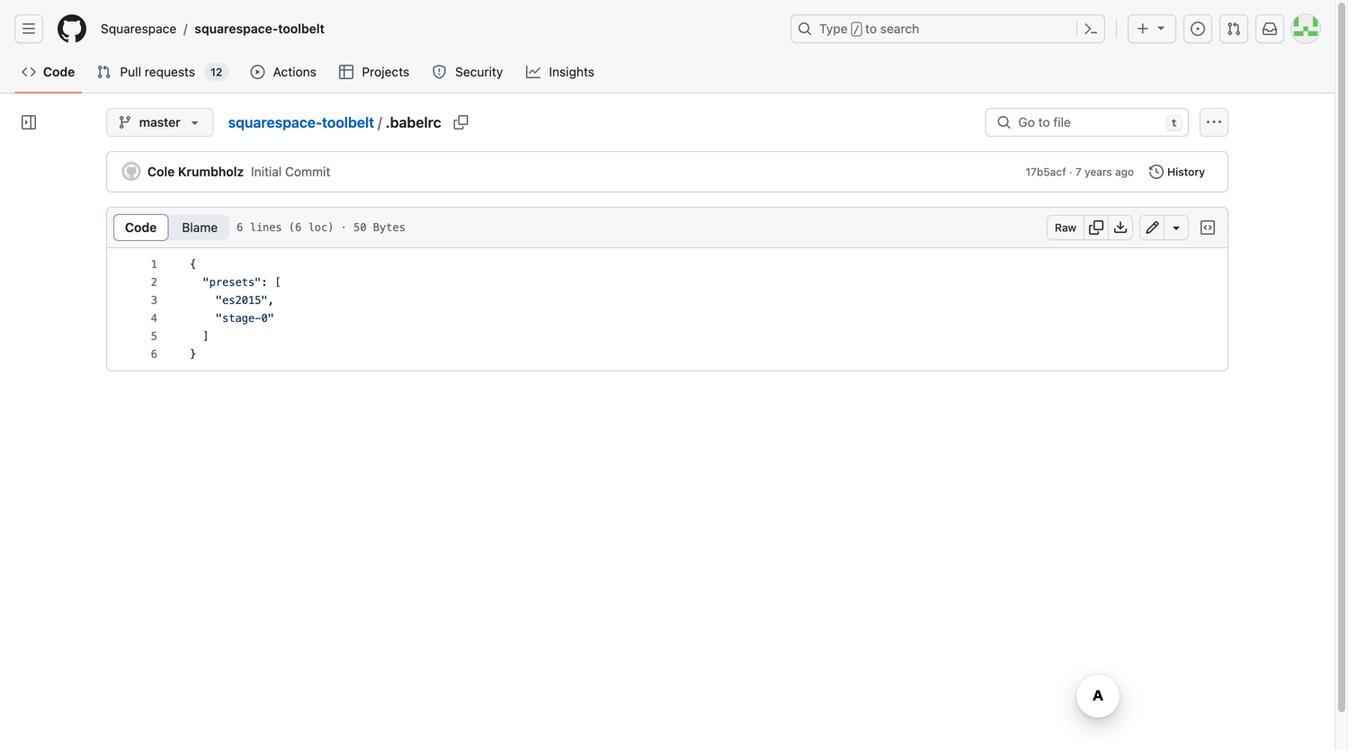 Task type: vqa. For each thing, say whether or not it's contained in the screenshot.
Blame in the left top of the page
yes



Task type: describe. For each thing, give the bounding box(es) containing it.
"es2015"
[[216, 294, 268, 307]]

side panel image
[[22, 115, 36, 130]]

blame
[[182, 220, 218, 235]]

more file actions image
[[1207, 115, 1222, 130]]

{ "presets" : [ "es2015" , "stage-0" ] }
[[190, 258, 281, 361]]

1 vertical spatial squarespace-toolbelt link
[[228, 114, 374, 131]]

loc)
[[308, 221, 334, 234]]

years
[[1085, 166, 1112, 178]]

master button
[[106, 108, 214, 137]]

lines
[[250, 221, 282, 234]]

17b5acf
[[1026, 166, 1066, 178]]

"presets"
[[203, 276, 261, 289]]

0 vertical spatial squarespace-toolbelt link
[[187, 14, 332, 43]]

t
[[1172, 118, 1178, 129]]

12
[[211, 66, 222, 78]]

cole krumbholz
[[148, 164, 244, 179]]

4
[[151, 312, 157, 325]]

to
[[865, 21, 877, 36]]

}
[[190, 348, 196, 361]]

copy raw content image
[[1089, 220, 1104, 235]]

1 vertical spatial toolbelt
[[322, 114, 374, 131]]

1 vertical spatial squarespace-
[[228, 114, 322, 131]]

git pull request image
[[97, 65, 111, 79]]

type / to search
[[820, 21, 920, 36]]

0"
[[261, 312, 274, 325]]

squarespace
[[101, 21, 177, 36]]

history
[[1168, 166, 1205, 178]]

squarespace / squarespace-toolbelt
[[101, 21, 325, 36]]

code inside code button
[[125, 220, 157, 235]]

security
[[455, 64, 503, 79]]

bytes
[[373, 221, 406, 234]]

initial commit
[[251, 164, 330, 179]]

list containing squarespace / squarespace-toolbelt
[[94, 14, 780, 43]]

history link
[[1142, 159, 1214, 184]]

0 vertical spatial code
[[43, 64, 75, 79]]

raw link
[[1047, 215, 1085, 240]]

0 horizontal spatial ·
[[341, 221, 347, 234]]

projects
[[362, 64, 410, 79]]

issue opened image
[[1191, 22, 1205, 36]]

pull requests
[[120, 64, 195, 79]]

file view element
[[113, 214, 230, 241]]

pull
[[120, 64, 141, 79]]

download raw content image
[[1114, 220, 1128, 235]]

1 2 3 4 5 6
[[151, 258, 157, 361]]

"stage-
[[216, 312, 261, 325]]

author image
[[122, 162, 140, 180]]

Go to file text field
[[1019, 109, 1159, 136]]

code link
[[14, 58, 82, 85]]

homepage image
[[58, 14, 86, 43]]

ago
[[1115, 166, 1134, 178]]

2
[[151, 276, 157, 289]]

]
[[203, 330, 209, 343]]

initial
[[251, 164, 282, 179]]

1 horizontal spatial /
[[378, 114, 382, 131]]

plus image
[[1136, 22, 1151, 36]]

more edit options image
[[1169, 220, 1184, 235]]



Task type: locate. For each thing, give the bounding box(es) containing it.
0 horizontal spatial 6
[[151, 348, 157, 361]]

squarespace-
[[195, 21, 278, 36], [228, 114, 322, 131]]

:
[[261, 276, 268, 289]]

code up 1 at the top left
[[125, 220, 157, 235]]

/ left to
[[853, 23, 860, 36]]

krumbholz
[[178, 164, 244, 179]]

squarespace-toolbelt link up commit
[[228, 114, 374, 131]]

0 vertical spatial toolbelt
[[278, 21, 325, 36]]

.babelrc
[[386, 114, 441, 131]]

copy path image
[[454, 115, 468, 130]]

5
[[151, 330, 157, 343]]

triangle down image right the master
[[188, 115, 202, 130]]

· left 7
[[1070, 166, 1073, 178]]

table image
[[339, 65, 354, 79]]

1 vertical spatial code
[[125, 220, 157, 235]]

1 horizontal spatial 6
[[237, 221, 243, 234]]

search image
[[997, 115, 1011, 130]]

squarespace-toolbelt link up play icon on the top
[[187, 14, 332, 43]]

squarespace- inside squarespace / squarespace-toolbelt
[[195, 21, 278, 36]]

0 horizontal spatial code
[[43, 64, 75, 79]]

0 vertical spatial 6
[[237, 221, 243, 234]]

command palette image
[[1084, 22, 1098, 36]]

raw
[[1055, 221, 1077, 234]]

1 horizontal spatial ·
[[1070, 166, 1073, 178]]

actions link
[[243, 58, 325, 85]]

6 left lines
[[237, 221, 243, 234]]

1 horizontal spatial triangle down image
[[1154, 20, 1169, 35]]

projects link
[[332, 58, 418, 85]]

git pull request image
[[1227, 22, 1241, 36]]

toolbelt down table "icon"
[[322, 114, 374, 131]]

insights
[[549, 64, 595, 79]]

symbols image
[[1201, 220, 1215, 235]]

0 vertical spatial ·
[[1070, 166, 1073, 178]]

toolbelt
[[278, 21, 325, 36], [322, 114, 374, 131]]

17b5acf · 7 years ago
[[1026, 166, 1134, 178]]

/ inside type / to search
[[853, 23, 860, 36]]

17b5acf link
[[1026, 164, 1066, 180]]

code
[[43, 64, 75, 79], [125, 220, 157, 235]]

(6
[[289, 221, 302, 234]]

code button
[[113, 214, 169, 241]]

/ for squarespace
[[184, 21, 187, 36]]

0 vertical spatial squarespace-
[[195, 21, 278, 36]]

{
[[190, 258, 196, 271]]

commit
[[285, 164, 330, 179]]

search
[[881, 21, 920, 36]]

requests
[[145, 64, 195, 79]]

shield image
[[432, 65, 447, 79]]

[
[[274, 276, 281, 289]]

blame button
[[169, 214, 230, 241]]

/ up the requests
[[184, 21, 187, 36]]

50
[[354, 221, 367, 234]]

squarespace-toolbelt / .babelrc
[[228, 114, 441, 131]]

,
[[268, 294, 274, 307]]

squarespace- up initial
[[228, 114, 322, 131]]

type
[[820, 21, 848, 36]]

notifications image
[[1263, 22, 1277, 36]]

toolbelt inside squarespace / squarespace-toolbelt
[[278, 21, 325, 36]]

squarespace-toolbelt link
[[187, 14, 332, 43], [228, 114, 374, 131]]

code right code icon
[[43, 64, 75, 79]]

cole
[[148, 164, 175, 179]]

6
[[237, 221, 243, 234], [151, 348, 157, 361]]

/ left .babelrc
[[378, 114, 382, 131]]

1 vertical spatial ·
[[341, 221, 347, 234]]

code image
[[22, 65, 36, 79]]

master
[[139, 115, 181, 130]]

triangle down image right plus image
[[1154, 20, 1169, 35]]

· left 50
[[341, 221, 347, 234]]

3
[[151, 294, 157, 307]]

git branch image
[[118, 115, 132, 130]]

2 horizontal spatial /
[[853, 23, 860, 36]]

squarespace link
[[94, 14, 184, 43]]

play image
[[250, 65, 265, 79]]

squarespace- up 12
[[195, 21, 278, 36]]

triangle down image
[[1154, 20, 1169, 35], [188, 115, 202, 130]]

toolbelt up actions
[[278, 21, 325, 36]]

list
[[94, 14, 780, 43]]

security link
[[425, 58, 512, 85]]

0 vertical spatial triangle down image
[[1154, 20, 1169, 35]]

/ for type
[[853, 23, 860, 36]]

/
[[184, 21, 187, 36], [853, 23, 860, 36], [378, 114, 382, 131]]

1
[[151, 258, 157, 271]]

1 vertical spatial triangle down image
[[188, 115, 202, 130]]

6 lines (6 loc) · 50 bytes
[[237, 221, 406, 234]]

edit file image
[[1146, 220, 1160, 235]]

triangle down image inside the master 'popup button'
[[188, 115, 202, 130]]

history image
[[1150, 165, 1164, 179]]

7
[[1076, 166, 1082, 178]]

·
[[1070, 166, 1073, 178], [341, 221, 347, 234]]

insights link
[[519, 58, 603, 85]]

0 horizontal spatial /
[[184, 21, 187, 36]]

1 horizontal spatial code
[[125, 220, 157, 235]]

/ inside squarespace / squarespace-toolbelt
[[184, 21, 187, 36]]

graph image
[[526, 65, 541, 79]]

0 horizontal spatial triangle down image
[[188, 115, 202, 130]]

1 vertical spatial 6
[[151, 348, 157, 361]]

6 down 5
[[151, 348, 157, 361]]

initial commit link
[[251, 164, 330, 179]]

actions
[[273, 64, 317, 79]]



